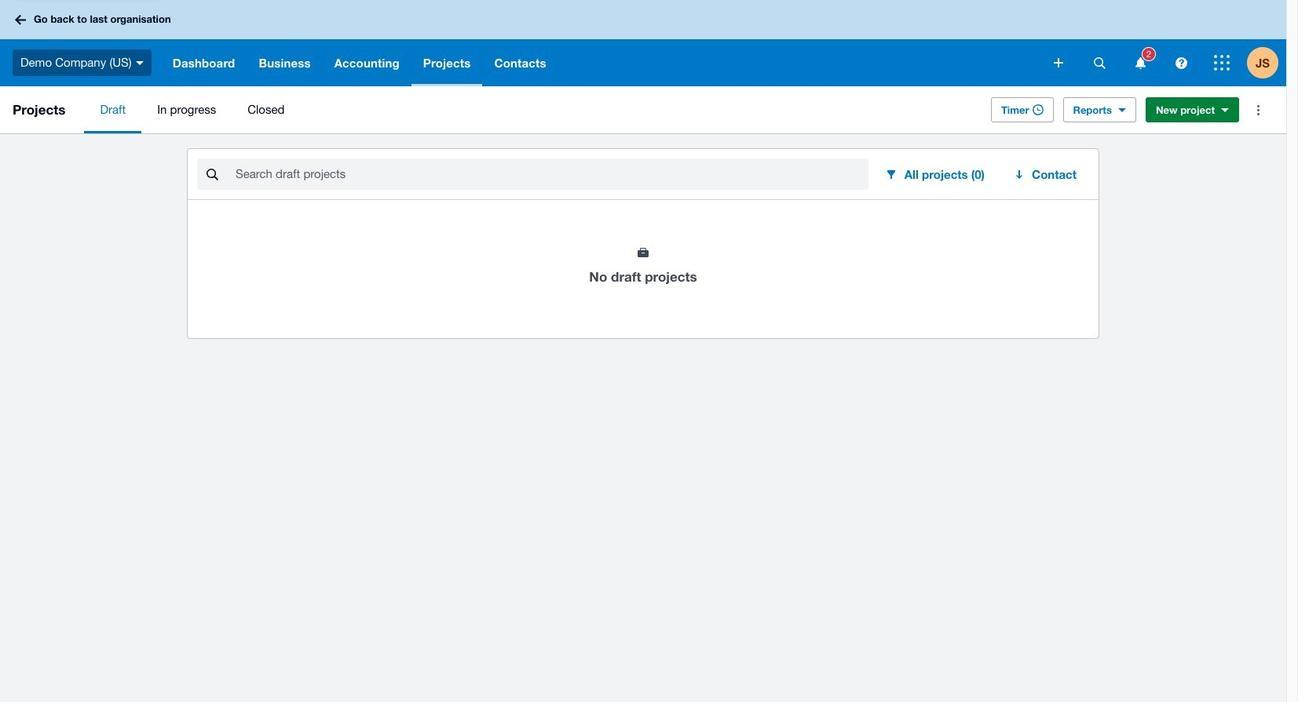 Task type: vqa. For each thing, say whether or not it's contained in the screenshot.
reporting to the left
no



Task type: describe. For each thing, give the bounding box(es) containing it.
2 horizontal spatial svg image
[[1054, 58, 1063, 68]]

more options image
[[1242, 94, 1274, 126]]

Search draft projects search field
[[234, 159, 869, 189]]

0 horizontal spatial svg image
[[15, 15, 26, 25]]



Task type: locate. For each thing, give the bounding box(es) containing it.
banner
[[0, 0, 1286, 86]]

svg image
[[1214, 55, 1230, 71], [1094, 57, 1105, 69], [1135, 57, 1145, 69], [1175, 57, 1187, 69]]

1 horizontal spatial svg image
[[136, 61, 144, 65]]

svg image
[[15, 15, 26, 25], [1054, 58, 1063, 68], [136, 61, 144, 65]]



